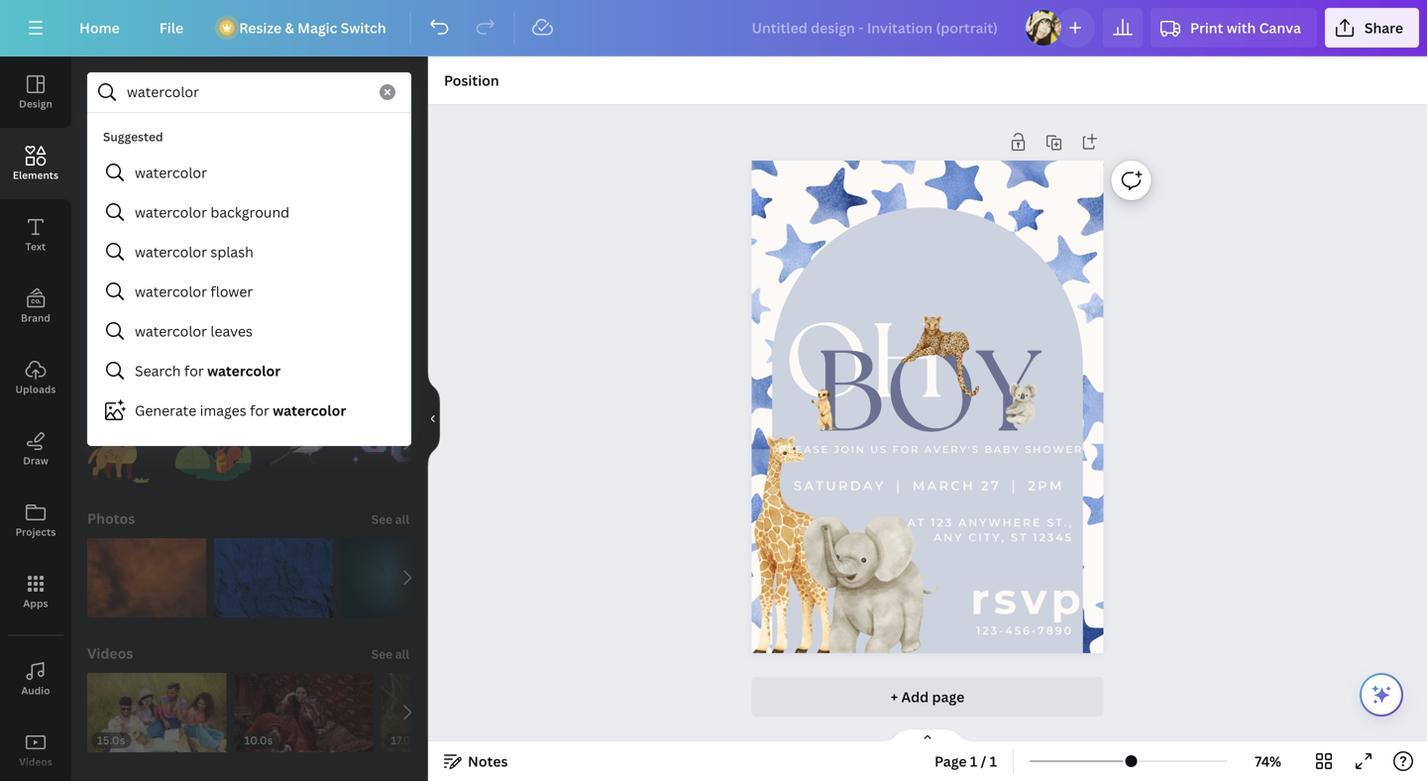 Task type: describe. For each thing, give the bounding box(es) containing it.
stickers button
[[85, 364, 144, 403]]

cute
[[181, 221, 211, 239]]

anywhere
[[959, 516, 1042, 529]]

resize & magic switch button
[[207, 8, 402, 48]]

&
[[285, 18, 294, 37]]

background
[[211, 203, 290, 222]]

march
[[913, 478, 975, 494]]

watercolor flower
[[135, 282, 253, 301]]

uploads button
[[0, 342, 71, 413]]

1 vertical spatial for
[[250, 401, 270, 420]]

+
[[891, 687, 898, 706]]

boy
[[816, 328, 1040, 457]]

apps
[[23, 597, 48, 610]]

2 1 from the left
[[990, 752, 997, 771]]

us
[[871, 443, 888, 455]]

with inside dropdown button
[[1227, 18, 1256, 37]]

17.0s group
[[381, 673, 520, 752]]

watercolor splash
[[135, 242, 254, 261]]

see for photos
[[371, 511, 393, 527]]

+ add page
[[891, 687, 965, 706]]

123-456-7890
[[977, 624, 1074, 637]]

hide image
[[427, 371, 440, 466]]

photos
[[87, 509, 135, 528]]

see all for videos
[[371, 646, 409, 662]]

notes button
[[436, 745, 516, 777]]

generate for generate your own
[[163, 160, 225, 179]]

cat
[[259, 221, 281, 239]]

15.0s group
[[87, 673, 226, 752]]

watercolor splash button
[[87, 232, 411, 272]]

brand button
[[0, 271, 71, 342]]

baby
[[985, 443, 1021, 455]]

watercolor for watercolor flower
[[135, 282, 207, 301]]

watercolor leaves
[[135, 322, 253, 341]]

position
[[444, 71, 499, 90]]

dinosaurs"
[[163, 314, 236, 333]]

123-
[[977, 624, 1005, 637]]

1 │ from the left
[[892, 478, 907, 494]]

2 horizontal spatial for
[[893, 443, 920, 455]]

leaves
[[211, 322, 253, 341]]

watercolor up generate images for watercolor
[[207, 361, 281, 380]]

magic
[[298, 18, 337, 37]]

74%
[[1255, 752, 1282, 771]]

in
[[284, 221, 296, 239]]

at
[[908, 516, 926, 529]]

watercolor for watercolor background
[[135, 203, 207, 222]]

page
[[932, 687, 965, 706]]

see all for photos
[[371, 511, 409, 527]]

search
[[135, 361, 181, 380]]

watercolor right images
[[273, 401, 346, 420]]

watercolor background
[[135, 203, 290, 222]]

city,
[[969, 531, 1006, 544]]

watercolor for watercolor leaves
[[135, 322, 207, 341]]

10.0s
[[244, 733, 273, 747]]

draw
[[23, 454, 48, 467]]

flower
[[211, 282, 253, 301]]

main menu bar
[[0, 0, 1428, 57]]

generate for generate images for watercolor
[[135, 401, 197, 420]]

7890
[[1038, 624, 1074, 637]]

avery's
[[925, 443, 980, 455]]

watercolor for watercolor splash
[[135, 242, 207, 261]]

rsvp
[[971, 572, 1086, 625]]

saturday
[[794, 478, 886, 494]]

watercolor leaves button
[[87, 311, 411, 351]]

dark blue cement texture background image
[[214, 538, 333, 618]]

watercolor button
[[87, 153, 411, 192]]

/
[[981, 752, 987, 771]]

resize & magic switch
[[239, 18, 386, 37]]

notes
[[468, 752, 508, 771]]

shower
[[1025, 443, 1084, 455]]

all for videos
[[395, 646, 409, 662]]

"a
[[163, 221, 178, 239]]

generator
[[149, 105, 215, 123]]

text button
[[0, 199, 71, 271]]

resize
[[239, 18, 282, 37]]

456-
[[1005, 624, 1038, 637]]

1 1 from the left
[[970, 752, 978, 771]]

27
[[981, 478, 1001, 494]]

please
[[779, 443, 830, 455]]

see all button for stickers
[[369, 364, 411, 403]]

file button
[[144, 8, 199, 48]]

2pm
[[1028, 478, 1064, 494]]

orange and gray clouds image
[[87, 538, 206, 618]]



Task type: locate. For each thing, give the bounding box(es) containing it.
74% button
[[1236, 745, 1301, 777]]

videos
[[87, 644, 133, 663], [19, 755, 52, 769]]

watercolor flower button
[[87, 272, 411, 311]]

2 │ from the left
[[1007, 478, 1022, 494]]

join
[[834, 443, 866, 455]]

uploads
[[15, 383, 56, 396]]

for right images
[[250, 401, 270, 420]]

forest
[[311, 221, 351, 239]]

audio
[[21, 684, 50, 697]]

see all
[[371, 376, 409, 393], [371, 511, 409, 527], [371, 646, 409, 662]]

image
[[105, 105, 145, 123]]

watercolor up dinosaurs"
[[135, 282, 207, 301]]

1 horizontal spatial 1
[[990, 752, 997, 771]]

0 vertical spatial see
[[371, 376, 393, 393]]

design
[[19, 97, 52, 111]]

home
[[79, 18, 120, 37]]

1 vertical spatial generate
[[135, 401, 197, 420]]

1 vertical spatial see all
[[371, 511, 409, 527]]

3 all from the top
[[395, 646, 409, 662]]

audio button
[[0, 643, 71, 715]]

with inside "a cute anime cat in a forest with flowers"
[[355, 221, 384, 239]]

position button
[[436, 64, 507, 96]]

videos button down audio
[[0, 715, 71, 781]]

see up dark blue gradient texture background image
[[371, 511, 393, 527]]

1 horizontal spatial │
[[1007, 478, 1022, 494]]

file
[[159, 18, 184, 37]]

0 vertical spatial videos
[[87, 644, 133, 663]]

1 horizontal spatial for
[[250, 401, 270, 420]]

1 vertical spatial videos
[[19, 755, 52, 769]]

2 see all button from the top
[[369, 499, 411, 538]]

see all down dark blue gradient texture background image
[[371, 646, 409, 662]]

splash
[[211, 242, 254, 261]]

please join us for avery's baby shower
[[779, 443, 1084, 455]]

projects
[[15, 525, 56, 539]]

ai image generator
[[87, 105, 215, 123]]

watercolor for watercolor
[[135, 163, 207, 182]]

see all button for videos
[[369, 633, 411, 673]]

canva
[[1260, 18, 1302, 37]]

watercolor up flowers"
[[135, 203, 207, 222]]

brand
[[21, 311, 51, 325]]

st
[[1011, 531, 1028, 544]]

2 vertical spatial all
[[395, 646, 409, 662]]

1 all from the top
[[395, 376, 409, 393]]

0 vertical spatial see all button
[[369, 364, 411, 403]]

switch
[[341, 18, 386, 37]]

page 1 / 1
[[935, 752, 997, 771]]

generate up watercolor background
[[163, 160, 225, 179]]

2 vertical spatial see
[[371, 646, 393, 662]]

watercolor background button
[[87, 192, 411, 232]]

+ add page button
[[752, 677, 1104, 717]]

st.,
[[1047, 516, 1074, 529]]

elements
[[13, 169, 59, 182]]

2 see from the top
[[371, 511, 393, 527]]

videos up 15.0s group
[[87, 644, 133, 663]]

2 vertical spatial for
[[893, 443, 920, 455]]

design button
[[0, 57, 71, 128]]

show pages image
[[880, 728, 975, 744]]

elements button
[[0, 128, 71, 199]]

all
[[395, 376, 409, 393], [395, 511, 409, 527], [395, 646, 409, 662]]

1 horizontal spatial videos
[[87, 644, 133, 663]]

3 see all from the top
[[371, 646, 409, 662]]

2 see all from the top
[[371, 511, 409, 527]]

with right print
[[1227, 18, 1256, 37]]

1 see all from the top
[[371, 376, 409, 393]]

1 see from the top
[[371, 376, 393, 393]]

text
[[25, 240, 46, 253]]

all for stickers
[[395, 376, 409, 393]]

all down dark blue gradient texture background image
[[395, 646, 409, 662]]

"gothic castle surrounded by dinosaurs"
[[163, 292, 361, 333]]

0 vertical spatial all
[[395, 376, 409, 393]]

watercolor down the "a at top
[[135, 242, 207, 261]]

videos button right audio button
[[85, 633, 135, 673]]

with right forest
[[355, 221, 384, 239]]

generate
[[163, 160, 225, 179], [135, 401, 197, 420]]

0 vertical spatial with
[[1227, 18, 1256, 37]]

1 vertical spatial with
[[355, 221, 384, 239]]

castle
[[218, 292, 258, 311]]

all left hide image
[[395, 376, 409, 393]]

see all button
[[369, 364, 411, 403], [369, 499, 411, 538], [369, 633, 411, 673]]

2 vertical spatial see all button
[[369, 633, 411, 673]]

flowers"
[[163, 242, 219, 261]]

123
[[931, 516, 954, 529]]

generate down search
[[135, 401, 197, 420]]

videos inside side panel 'tab list'
[[19, 755, 52, 769]]

17.0s
[[391, 733, 417, 747]]

1
[[970, 752, 978, 771], [990, 752, 997, 771]]

1 vertical spatial all
[[395, 511, 409, 527]]

0 vertical spatial see all
[[371, 376, 409, 393]]

0 horizontal spatial │
[[892, 478, 907, 494]]

10.0s group
[[234, 673, 373, 752]]

12345
[[1033, 531, 1074, 544]]

with
[[1227, 18, 1256, 37], [355, 221, 384, 239]]

videos button
[[85, 633, 135, 673], [0, 715, 71, 781]]

1 vertical spatial see all button
[[369, 499, 411, 538]]

│
[[892, 478, 907, 494], [1007, 478, 1022, 494]]

generate images for watercolor
[[135, 401, 346, 420]]

1 horizontal spatial with
[[1227, 18, 1256, 37]]

1 right the /
[[990, 752, 997, 771]]

0 horizontal spatial videos
[[19, 755, 52, 769]]

canva assistant image
[[1370, 683, 1394, 707]]

anime
[[215, 221, 256, 239]]

for right us
[[893, 443, 920, 455]]

generate your own
[[163, 160, 291, 179]]

│ right '27'
[[1007, 478, 1022, 494]]

0 vertical spatial generate
[[163, 160, 225, 179]]

stickers
[[87, 374, 142, 393]]

0 horizontal spatial videos button
[[0, 715, 71, 781]]

list
[[87, 121, 411, 430]]

see all up dark blue gradient texture background image
[[371, 511, 409, 527]]

add
[[902, 687, 929, 706]]

watercolor down suggested
[[135, 163, 207, 182]]

videos down audio
[[19, 755, 52, 769]]

2 vertical spatial see all
[[371, 646, 409, 662]]

saturday │ march 27 │ 2pm
[[794, 478, 1064, 494]]

see all for stickers
[[371, 376, 409, 393]]

watercolor down the "gothic
[[135, 322, 207, 341]]

1 vertical spatial videos button
[[0, 715, 71, 781]]

print with canva button
[[1151, 8, 1317, 48]]

1 left the /
[[970, 752, 978, 771]]

dark blue gradient texture background image
[[341, 538, 460, 618]]

share button
[[1325, 8, 1420, 48]]

draw button
[[0, 413, 71, 485]]

print
[[1191, 18, 1224, 37]]

any
[[934, 531, 964, 544]]

images
[[200, 401, 247, 420]]

see for videos
[[371, 646, 393, 662]]

your
[[228, 160, 259, 179]]

see all button for photos
[[369, 499, 411, 538]]

side panel tab list
[[0, 57, 71, 781]]

│ left march
[[892, 478, 907, 494]]

search for watercolor
[[135, 361, 281, 380]]

watercolor
[[135, 163, 207, 182], [135, 203, 207, 222], [135, 242, 207, 261], [135, 282, 207, 301], [135, 322, 207, 341], [207, 361, 281, 380], [273, 401, 346, 420]]

15.0s
[[97, 733, 125, 747]]

1 horizontal spatial videos button
[[85, 633, 135, 673]]

at 123 anywhere st., any city, st 12345
[[908, 516, 1074, 544]]

list containing watercolor
[[87, 121, 411, 430]]

suggested
[[103, 128, 163, 145]]

see all left hide image
[[371, 376, 409, 393]]

generate inside list
[[135, 401, 197, 420]]

print with canva
[[1191, 18, 1302, 37]]

share
[[1365, 18, 1404, 37]]

0 vertical spatial videos button
[[85, 633, 135, 673]]

all for photos
[[395, 511, 409, 527]]

0 horizontal spatial 1
[[970, 752, 978, 771]]

see left hide image
[[371, 376, 393, 393]]

1 vertical spatial see
[[371, 511, 393, 527]]

oh
[[784, 302, 946, 422]]

by
[[344, 292, 361, 311]]

Design title text field
[[736, 8, 1016, 48]]

0 horizontal spatial for
[[184, 361, 204, 380]]

Search elements search field
[[127, 73, 368, 111]]

home link
[[63, 8, 136, 48]]

2 all from the top
[[395, 511, 409, 527]]

3 see all button from the top
[[369, 633, 411, 673]]

0 horizontal spatial with
[[355, 221, 384, 239]]

a
[[300, 221, 308, 239]]

see
[[371, 376, 393, 393], [371, 511, 393, 527], [371, 646, 393, 662]]

0 vertical spatial for
[[184, 361, 204, 380]]

1 see all button from the top
[[369, 364, 411, 403]]

"a cute anime cat in a forest with flowers"
[[163, 221, 384, 261]]

for right search
[[184, 361, 204, 380]]

see for stickers
[[371, 376, 393, 393]]

see down dark blue gradient texture background image
[[371, 646, 393, 662]]

3 see from the top
[[371, 646, 393, 662]]

all up dark blue gradient texture background image
[[395, 511, 409, 527]]



Task type: vqa. For each thing, say whether or not it's contained in the screenshot.
top level navigation element
no



